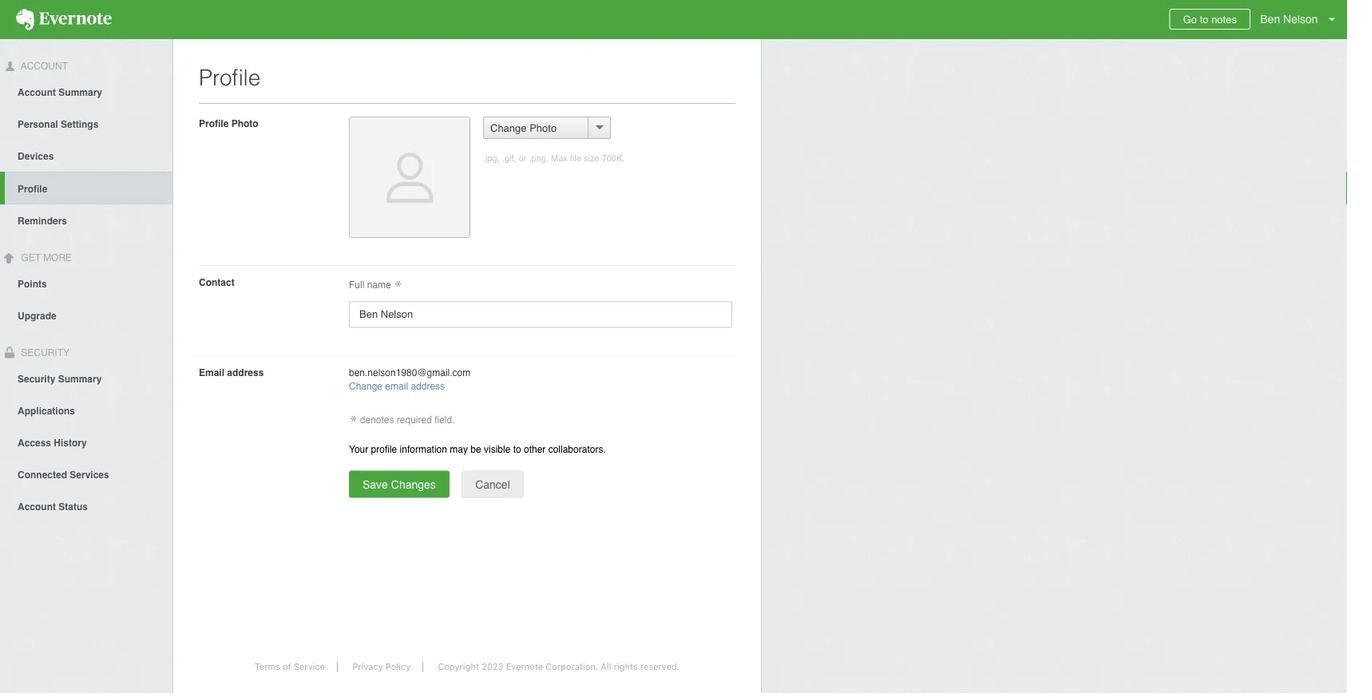Task type: describe. For each thing, give the bounding box(es) containing it.
upgrade
[[18, 310, 56, 322]]

devices
[[18, 151, 54, 162]]

summary for security summary
[[58, 373, 102, 385]]

ben
[[1261, 13, 1281, 26]]

email
[[385, 381, 408, 392]]

access history
[[18, 437, 87, 449]]

email
[[199, 367, 225, 379]]

.jpg, .gif, or .png. max file size 700k.
[[483, 153, 625, 163]]

0 vertical spatial profile
[[199, 65, 261, 90]]

account summary link
[[0, 76, 173, 108]]

1 horizontal spatial change
[[491, 122, 527, 134]]

applications link
[[0, 394, 173, 426]]

personal
[[18, 119, 58, 130]]

profile for profile photo
[[199, 118, 229, 129]]

privacy policy
[[353, 662, 411, 672]]

all
[[601, 662, 612, 672]]

.gif,
[[502, 153, 517, 163]]

full name
[[349, 280, 394, 291]]

email address
[[199, 367, 264, 379]]

other
[[524, 444, 546, 455]]

profile photo
[[199, 118, 259, 129]]

reminders link
[[0, 204, 173, 236]]

collaborators.
[[549, 444, 606, 455]]

ben.nelson1980@gmail.com change email address
[[349, 367, 471, 392]]

required
[[397, 415, 432, 426]]

get more
[[18, 252, 72, 264]]

get
[[21, 252, 41, 264]]

security for security
[[18, 347, 70, 358]]

upgrade link
[[0, 299, 173, 331]]

be
[[471, 444, 482, 455]]

profile
[[371, 444, 397, 455]]

profile link
[[5, 172, 173, 204]]

2023
[[482, 662, 504, 672]]

account summary
[[18, 87, 102, 98]]

reminders
[[18, 216, 67, 227]]

access
[[18, 437, 51, 449]]

profile for profile link
[[18, 184, 47, 195]]

photo for change photo
[[530, 122, 557, 134]]

evernote
[[506, 662, 543, 672]]

ben nelson link
[[1257, 0, 1348, 39]]

settings
[[61, 119, 99, 130]]

change email address link
[[349, 381, 445, 392]]

notes
[[1212, 13, 1238, 25]]

max
[[551, 153, 568, 163]]

privacy
[[353, 662, 383, 672]]

account for account status
[[18, 501, 56, 512]]

Full name text field
[[349, 301, 733, 328]]

applications
[[18, 405, 75, 417]]

connected services link
[[0, 458, 173, 490]]

policy
[[386, 662, 411, 672]]

terms
[[255, 662, 280, 672]]

visible
[[484, 444, 511, 455]]



Task type: locate. For each thing, give the bounding box(es) containing it.
0 vertical spatial change
[[491, 122, 527, 134]]

change
[[491, 122, 527, 134], [349, 381, 383, 392]]

1 horizontal spatial address
[[411, 381, 445, 392]]

change left email
[[349, 381, 383, 392]]

go to notes link
[[1170, 9, 1251, 30]]

contact
[[199, 277, 235, 288]]

your
[[349, 444, 369, 455]]

security
[[18, 347, 70, 358], [18, 373, 55, 385]]

access history link
[[0, 426, 173, 458]]

0 horizontal spatial address
[[227, 367, 264, 379]]

points link
[[0, 267, 173, 299]]

photo
[[231, 118, 259, 129], [530, 122, 557, 134]]

status
[[59, 501, 88, 512]]

address
[[227, 367, 264, 379], [411, 381, 445, 392]]

denotes
[[360, 415, 394, 426]]

nelson
[[1284, 13, 1319, 26]]

1 horizontal spatial photo
[[530, 122, 557, 134]]

None submit
[[349, 471, 450, 498], [462, 471, 524, 498], [349, 471, 450, 498], [462, 471, 524, 498]]

account status
[[18, 501, 88, 512]]

copyright 2023 evernote corporation. all rights reserved.
[[438, 662, 680, 672]]

security summary link
[[0, 362, 173, 394]]

more
[[43, 252, 72, 264]]

0 vertical spatial summary
[[59, 87, 102, 98]]

file
[[570, 153, 582, 163]]

1 horizontal spatial to
[[1201, 13, 1209, 25]]

security summary
[[18, 373, 102, 385]]

ben nelson
[[1261, 13, 1319, 26]]

account up account summary
[[18, 61, 68, 72]]

0 horizontal spatial to
[[514, 444, 522, 455]]

information
[[400, 444, 447, 455]]

account for account
[[18, 61, 68, 72]]

700k.
[[602, 153, 625, 163]]

1 vertical spatial address
[[411, 381, 445, 392]]

connected services
[[18, 469, 109, 481]]

service
[[294, 662, 325, 672]]

1 vertical spatial security
[[18, 373, 55, 385]]

security for security summary
[[18, 373, 55, 385]]

evernote image
[[0, 9, 128, 30]]

1 vertical spatial profile
[[199, 118, 229, 129]]

history
[[54, 437, 87, 449]]

services
[[70, 469, 109, 481]]

security up applications
[[18, 373, 55, 385]]

1 vertical spatial summary
[[58, 373, 102, 385]]

size
[[584, 153, 600, 163]]

2 vertical spatial account
[[18, 501, 56, 512]]

to
[[1201, 13, 1209, 25], [514, 444, 522, 455]]

to left other
[[514, 444, 522, 455]]

0 vertical spatial account
[[18, 61, 68, 72]]

account status link
[[0, 490, 173, 522]]

go to notes
[[1184, 13, 1238, 25]]

address right email
[[227, 367, 264, 379]]

go
[[1184, 13, 1198, 25]]

change photo
[[491, 122, 557, 134]]

ben.nelson1980@gmail.com
[[349, 367, 471, 379]]

may
[[450, 444, 468, 455]]

0 horizontal spatial change
[[349, 381, 383, 392]]

personal settings link
[[0, 108, 173, 140]]

summary up personal settings link
[[59, 87, 102, 98]]

0 horizontal spatial photo
[[231, 118, 259, 129]]

summary for account summary
[[59, 87, 102, 98]]

photo for profile photo
[[231, 118, 259, 129]]

address down ben.nelson1980@gmail.com
[[411, 381, 445, 392]]

privacy policy link
[[341, 662, 424, 672]]

terms of service
[[255, 662, 325, 672]]

.jpg,
[[483, 153, 500, 163]]

account
[[18, 61, 68, 72], [18, 87, 56, 98], [18, 501, 56, 512]]

connected
[[18, 469, 67, 481]]

evernote link
[[0, 0, 128, 39]]

0 vertical spatial security
[[18, 347, 70, 358]]

1 vertical spatial to
[[514, 444, 522, 455]]

account down "connected"
[[18, 501, 56, 512]]

change up .gif, at the left top of page
[[491, 122, 527, 134]]

terms of service link
[[243, 662, 338, 672]]

change inside ben.nelson1980@gmail.com change email address
[[349, 381, 383, 392]]

name
[[367, 280, 391, 291]]

of
[[283, 662, 291, 672]]

2 vertical spatial profile
[[18, 184, 47, 195]]

account for account summary
[[18, 87, 56, 98]]

devices link
[[0, 140, 173, 172]]

0 vertical spatial address
[[227, 367, 264, 379]]

rights
[[614, 662, 638, 672]]

personal settings
[[18, 119, 99, 130]]

account up personal
[[18, 87, 56, 98]]

1 vertical spatial account
[[18, 87, 56, 98]]

your profile information may be visible to other collaborators.
[[349, 444, 606, 455]]

points
[[18, 279, 47, 290]]

profile
[[199, 65, 261, 90], [199, 118, 229, 129], [18, 184, 47, 195]]

to right the go
[[1201, 13, 1209, 25]]

.png.
[[529, 153, 549, 163]]

field.
[[435, 415, 455, 426]]

security up security summary
[[18, 347, 70, 358]]

or
[[519, 153, 527, 163]]

reserved.
[[641, 662, 680, 672]]

0 vertical spatial to
[[1201, 13, 1209, 25]]

copyright
[[438, 662, 479, 672]]

full
[[349, 280, 365, 291]]

summary up applications link
[[58, 373, 102, 385]]

corporation.
[[546, 662, 599, 672]]

denotes required field.
[[358, 415, 455, 426]]

address inside ben.nelson1980@gmail.com change email address
[[411, 381, 445, 392]]

summary
[[59, 87, 102, 98], [58, 373, 102, 385]]

1 vertical spatial change
[[349, 381, 383, 392]]

summary inside 'link'
[[59, 87, 102, 98]]



Task type: vqa. For each thing, say whether or not it's contained in the screenshot.
recently
no



